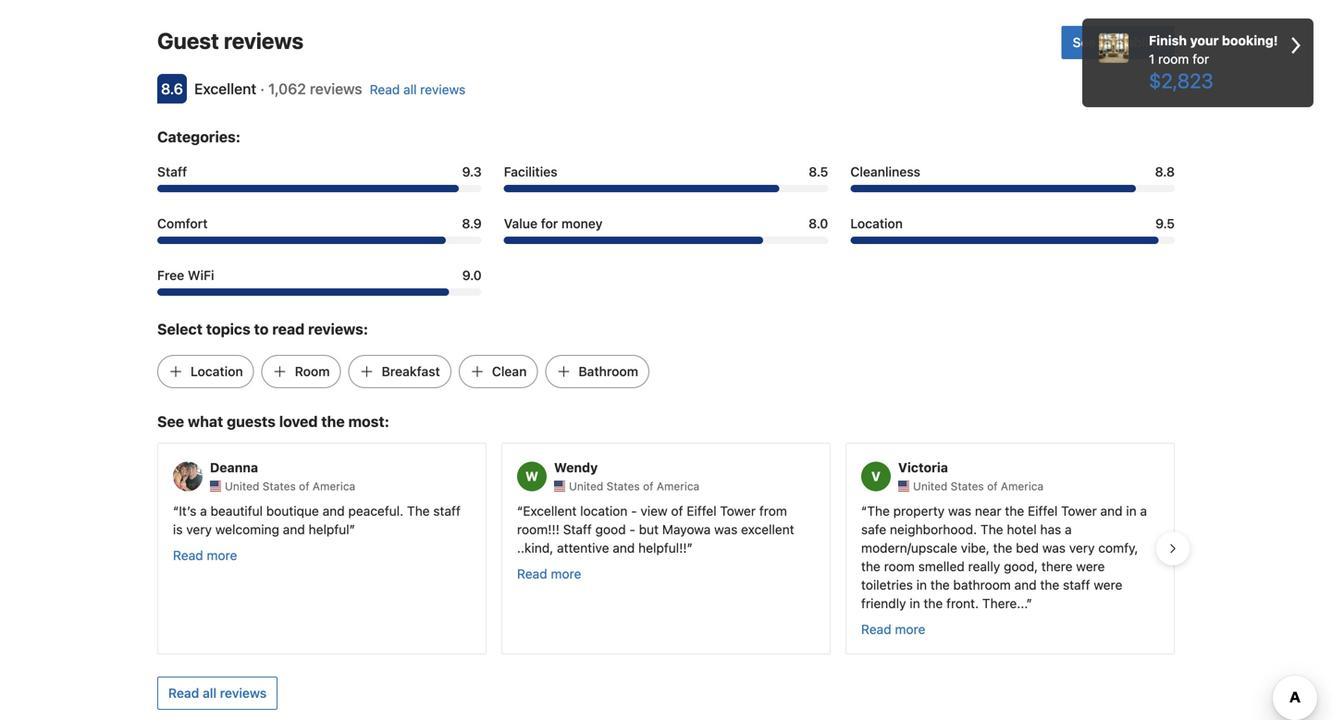 Task type: vqa. For each thing, say whether or not it's contained in the screenshot.
more to the middle
yes



Task type: locate. For each thing, give the bounding box(es) containing it.
to
[[254, 321, 269, 338]]

the left bed
[[993, 541, 1013, 556]]

wifi
[[188, 268, 214, 283]]

in
[[1126, 504, 1137, 519], [917, 578, 927, 593], [910, 596, 920, 612]]

1 united from the left
[[225, 480, 259, 493]]

read
[[370, 82, 400, 97], [173, 548, 203, 564], [517, 567, 547, 582], [861, 622, 892, 638], [168, 686, 199, 701]]

3 united from the left
[[913, 480, 948, 493]]

hotel
[[1007, 522, 1037, 538]]

1 horizontal spatial united states of america
[[569, 480, 700, 493]]

1 eiffel from the left
[[687, 504, 717, 519]]

for down your
[[1193, 51, 1209, 67]]

a
[[200, 504, 207, 519], [1140, 504, 1147, 519], [1065, 522, 1072, 538]]

" inside " it's a beautiful boutique and peaceful. the staff is very welcoming and helpful
[[173, 504, 179, 519]]

in right friendly
[[910, 596, 920, 612]]

room!!!
[[517, 522, 560, 538]]

1 vertical spatial see
[[157, 413, 184, 431]]

0 horizontal spatial united states of america
[[225, 480, 355, 493]]

2 horizontal spatial states
[[951, 480, 984, 493]]

vibe,
[[961, 541, 990, 556]]

read
[[272, 321, 305, 338]]

room inside " the property was near the eiffel tower and in a safe neighborhood. the hotel has a modern/upscale vibe, the bed was very  comfy, the room smelled really good, there were toiletries in the bathroom and the staff were friendly in the front. there...
[[884, 559, 915, 575]]

8.8
[[1155, 164, 1175, 180]]

tower up has
[[1061, 504, 1097, 519]]

states for beautiful
[[262, 480, 296, 493]]

1 horizontal spatial eiffel
[[1028, 504, 1058, 519]]

of for view
[[643, 480, 654, 493]]

0 vertical spatial staff
[[433, 504, 461, 519]]

0 vertical spatial read more
[[173, 548, 237, 564]]

read more button down ..kind,
[[517, 565, 581, 584]]

1 horizontal spatial "
[[517, 504, 523, 519]]

0 vertical spatial location
[[850, 216, 903, 231]]

for right value
[[541, 216, 558, 231]]

the down smelled
[[931, 578, 950, 593]]

1 vertical spatial more
[[551, 567, 581, 582]]

0 horizontal spatial was
[[714, 522, 738, 538]]

1 horizontal spatial all
[[403, 82, 417, 97]]

1 horizontal spatial united
[[569, 480, 603, 493]]

read more button for " the property was near the eiffel tower and in a safe neighborhood. the hotel has a modern/upscale vibe, the bed was very  comfy, the room smelled really good, there were toiletries in the bathroom and the staff were friendly in the front. there...
[[861, 621, 926, 639]]

" up the room!!!
[[517, 504, 523, 519]]

2 horizontal spatial united states of america
[[913, 480, 1044, 493]]

more down friendly
[[895, 622, 926, 638]]

staff up attentive
[[563, 522, 592, 538]]

1 united states of america image from the left
[[210, 481, 221, 492]]

0 horizontal spatial read more button
[[173, 547, 237, 565]]

1 vertical spatial "
[[687, 541, 693, 556]]

staff down there
[[1063, 578, 1090, 593]]

select topics to read reviews:
[[157, 321, 368, 338]]

deanna
[[210, 460, 258, 475]]

0 horizontal spatial location
[[191, 364, 243, 379]]

and down good,
[[1014, 578, 1037, 593]]

1 vertical spatial room
[[884, 559, 915, 575]]

united states of america
[[225, 480, 355, 493], [569, 480, 700, 493], [913, 480, 1044, 493]]

0 horizontal spatial read more
[[173, 548, 237, 564]]

2 tower from the left
[[1061, 504, 1097, 519]]

2 " from the left
[[517, 504, 523, 519]]

united
[[225, 480, 259, 493], [569, 480, 603, 493], [913, 480, 948, 493]]

tower for excellent
[[720, 504, 756, 519]]

1 horizontal spatial see
[[1073, 35, 1096, 50]]

2 united from the left
[[569, 480, 603, 493]]

of up mayowa
[[671, 504, 683, 519]]

staff inside " the property was near the eiffel tower and in a safe neighborhood. the hotel has a modern/upscale vibe, the bed was very  comfy, the room smelled really good, there were toiletries in the bathroom and the staff were friendly in the front. there...
[[1063, 578, 1090, 593]]

2 horizontal spatial united
[[913, 480, 948, 493]]

1 vertical spatial read more
[[517, 567, 581, 582]]

" for helpful
[[349, 522, 355, 538]]

see availability button
[[1062, 26, 1175, 59]]

of
[[299, 480, 309, 493], [643, 480, 654, 493], [987, 480, 998, 493], [671, 504, 683, 519]]

room
[[1158, 51, 1189, 67], [884, 559, 915, 575]]

1 horizontal spatial tower
[[1061, 504, 1097, 519]]

united states of america image down wendy
[[554, 481, 565, 492]]

was
[[948, 504, 972, 519], [714, 522, 738, 538], [1042, 541, 1066, 556]]

2 vertical spatial in
[[910, 596, 920, 612]]

2 horizontal spatial "
[[861, 504, 867, 519]]

reviews
[[224, 28, 304, 54], [310, 80, 362, 98], [420, 82, 466, 97], [220, 686, 267, 701]]

the up toiletries
[[861, 559, 881, 575]]

1 horizontal spatial for
[[1193, 51, 1209, 67]]

of up 'near'
[[987, 480, 998, 493]]

america
[[313, 480, 355, 493], [657, 480, 700, 493], [1001, 480, 1044, 493]]

3 america from the left
[[1001, 480, 1044, 493]]

1 " from the left
[[173, 504, 179, 519]]

read all reviews button
[[157, 677, 278, 711]]

staff
[[157, 164, 187, 180], [563, 522, 592, 538]]

2 america from the left
[[657, 480, 700, 493]]

" inside " excellent location - view of eiffel tower from room!!! staff good  - but mayowa was excellent ..kind, attentive and helpful!!
[[517, 504, 523, 519]]

states up boutique
[[262, 480, 296, 493]]

read more for " it's a beautiful boutique and peaceful. the staff is very welcoming and helpful
[[173, 548, 237, 564]]

eiffel inside " the property was near the eiffel tower and in a safe neighborhood. the hotel has a modern/upscale vibe, the bed was very  comfy, the room smelled really good, there were toiletries in the bathroom and the staff were friendly in the front. there...
[[1028, 504, 1058, 519]]

of up boutique
[[299, 480, 309, 493]]

and
[[323, 504, 345, 519], [1100, 504, 1123, 519], [283, 522, 305, 538], [613, 541, 635, 556], [1014, 578, 1037, 593]]

rated excellent element
[[194, 80, 256, 98]]

0 vertical spatial in
[[1126, 504, 1137, 519]]

2 horizontal spatial a
[[1140, 504, 1147, 519]]

united states of america up boutique
[[225, 480, 355, 493]]

0 horizontal spatial tower
[[720, 504, 756, 519]]

1 horizontal spatial read more
[[517, 567, 581, 582]]

loved
[[279, 413, 318, 431]]

all inside button
[[203, 686, 217, 701]]

- left view
[[631, 504, 637, 519]]

2 horizontal spatial was
[[1042, 541, 1066, 556]]

0 horizontal spatial read all reviews
[[168, 686, 267, 701]]

0 horizontal spatial staff
[[433, 504, 461, 519]]

in down smelled
[[917, 578, 927, 593]]

united down wendy
[[569, 480, 603, 493]]

tower inside " the property was near the eiffel tower and in a safe neighborhood. the hotel has a modern/upscale vibe, the bed was very  comfy, the room smelled really good, there were toiletries in the bathroom and the staff were friendly in the front. there...
[[1061, 504, 1097, 519]]

2 united states of america from the left
[[569, 480, 700, 493]]

eiffel inside " excellent location - view of eiffel tower from room!!! staff good  - but mayowa was excellent ..kind, attentive and helpful!!
[[687, 504, 717, 519]]

friendly
[[861, 596, 906, 612]]

0 horizontal spatial for
[[541, 216, 558, 231]]

excellent inside " excellent location - view of eiffel tower from room!!! staff good  - but mayowa was excellent ..kind, attentive and helpful!!
[[523, 504, 577, 519]]

see what guests loved the most:
[[157, 413, 389, 431]]

0 vertical spatial "
[[349, 522, 355, 538]]

1 states from the left
[[262, 480, 296, 493]]

staff 9.3 meter
[[157, 185, 482, 193]]

and up comfy,
[[1100, 504, 1123, 519]]

1 horizontal spatial excellent
[[523, 504, 577, 519]]

0 horizontal spatial room
[[884, 559, 915, 575]]

1 vertical spatial staff
[[563, 522, 592, 538]]

is
[[173, 522, 183, 538]]

facilities
[[504, 164, 557, 180]]

" down mayowa
[[687, 541, 693, 556]]

most:
[[348, 413, 389, 431]]

2 horizontal spatial the
[[981, 522, 1003, 538]]

" down good,
[[1026, 596, 1032, 612]]

1 horizontal spatial a
[[1065, 522, 1072, 538]]

" for " excellent location - view of eiffel tower from room!!! staff good  - but mayowa was excellent ..kind, attentive and helpful!!
[[517, 504, 523, 519]]

the inside " it's a beautiful boutique and peaceful. the staff is very welcoming and helpful
[[407, 504, 430, 519]]

united states of america for boutique
[[225, 480, 355, 493]]

read more
[[173, 548, 237, 564], [517, 567, 581, 582], [861, 622, 926, 638]]

0 vertical spatial staff
[[157, 164, 187, 180]]

read more down ..kind,
[[517, 567, 581, 582]]

read more down the is
[[173, 548, 237, 564]]

united states of america image
[[210, 481, 221, 492], [554, 481, 565, 492]]

very up there
[[1069, 541, 1095, 556]]

$2,823
[[1149, 68, 1214, 93]]

was right mayowa
[[714, 522, 738, 538]]

excellent up the room!!!
[[523, 504, 577, 519]]

in up comfy,
[[1126, 504, 1137, 519]]

0 horizontal spatial states
[[262, 480, 296, 493]]

excellent · 1,062 reviews
[[194, 80, 362, 98]]

2 eiffel from the left
[[1028, 504, 1058, 519]]

property
[[893, 504, 945, 519]]

see for see availability
[[1073, 35, 1096, 50]]

-
[[631, 504, 637, 519], [629, 522, 635, 538]]

1 vertical spatial read all reviews
[[168, 686, 267, 701]]

see inside see availability button
[[1073, 35, 1096, 50]]

the right peaceful.
[[407, 504, 430, 519]]

0 vertical spatial read all reviews
[[370, 82, 466, 97]]

and up the helpful
[[323, 504, 345, 519]]

0 horizontal spatial united states of america image
[[210, 481, 221, 492]]

eiffel up has
[[1028, 504, 1058, 519]]

free
[[157, 268, 184, 283]]

1 united states of america from the left
[[225, 480, 355, 493]]

united down victoria
[[913, 480, 948, 493]]

2 united states of america image from the left
[[554, 481, 565, 492]]

front.
[[947, 596, 979, 612]]

staff right peaceful.
[[433, 504, 461, 519]]

0 horizontal spatial eiffel
[[687, 504, 717, 519]]

0 horizontal spatial very
[[186, 522, 212, 538]]

all
[[403, 82, 417, 97], [203, 686, 217, 701]]

3 " from the left
[[861, 504, 867, 519]]

united down the deanna on the left of the page
[[225, 480, 259, 493]]

2 states from the left
[[607, 480, 640, 493]]

1 vertical spatial -
[[629, 522, 635, 538]]

0 vertical spatial very
[[186, 522, 212, 538]]

0 horizontal spatial "
[[349, 522, 355, 538]]

1 horizontal spatial read all reviews
[[370, 82, 466, 97]]

0 vertical spatial -
[[631, 504, 637, 519]]

read inside button
[[168, 686, 199, 701]]

0 horizontal spatial united
[[225, 480, 259, 493]]

modern/upscale
[[861, 541, 957, 556]]

boutique
[[266, 504, 319, 519]]

0 horizontal spatial "
[[173, 504, 179, 519]]

eiffel up mayowa
[[687, 504, 717, 519]]

bathroom
[[579, 364, 638, 379]]

states for -
[[607, 480, 640, 493]]

1 tower from the left
[[720, 504, 756, 519]]

location
[[580, 504, 628, 519]]

1 horizontal spatial staff
[[1063, 578, 1090, 593]]

value
[[504, 216, 538, 231]]

1 horizontal spatial read more button
[[517, 565, 581, 584]]

" inside " the property was near the eiffel tower and in a safe neighborhood. the hotel has a modern/upscale vibe, the bed was very  comfy, the room smelled really good, there were toiletries in the bathroom and the staff were friendly in the front. there...
[[861, 504, 867, 519]]

the down 'near'
[[981, 522, 1003, 538]]

1 vertical spatial was
[[714, 522, 738, 538]]

1 horizontal spatial more
[[551, 567, 581, 582]]

excellent
[[194, 80, 256, 98], [523, 504, 577, 519]]

helpful!!
[[638, 541, 687, 556]]

0 horizontal spatial all
[[203, 686, 217, 701]]

very right the is
[[186, 522, 212, 538]]

3 states from the left
[[951, 480, 984, 493]]

free wifi 9.0 meter
[[157, 289, 482, 296]]

1 vertical spatial very
[[1069, 541, 1095, 556]]

0 horizontal spatial see
[[157, 413, 184, 431]]

read more button down friendly
[[861, 621, 926, 639]]

location down cleanliness
[[850, 216, 903, 231]]

attentive
[[557, 541, 609, 556]]

and down boutique
[[283, 522, 305, 538]]

2 vertical spatial read more
[[861, 622, 926, 638]]

tower inside " excellent location - view of eiffel tower from room!!! staff good  - but mayowa was excellent ..kind, attentive and helpful!!
[[720, 504, 756, 519]]

read more button down the is
[[173, 547, 237, 565]]

excellent left ·
[[194, 80, 256, 98]]

0 vertical spatial see
[[1073, 35, 1096, 50]]

" for " the property was near the eiffel tower and in a safe neighborhood. the hotel has a modern/upscale vibe, the bed was very  comfy, the room smelled really good, there were toiletries in the bathroom and the staff were friendly in the front. there...
[[861, 504, 867, 519]]

see left what
[[157, 413, 184, 431]]

for
[[1193, 51, 1209, 67], [541, 216, 558, 231]]

0 vertical spatial excellent
[[194, 80, 256, 98]]

2 horizontal spatial "
[[1026, 596, 1032, 612]]

0 horizontal spatial america
[[313, 480, 355, 493]]

2 vertical spatial "
[[1026, 596, 1032, 612]]

america up view
[[657, 480, 700, 493]]

0 horizontal spatial more
[[207, 548, 237, 564]]

0 vertical spatial was
[[948, 504, 972, 519]]

free wifi
[[157, 268, 214, 283]]

topics
[[206, 321, 250, 338]]

..kind,
[[517, 541, 553, 556]]

0 horizontal spatial staff
[[157, 164, 187, 180]]

2 horizontal spatial more
[[895, 622, 926, 638]]

0 vertical spatial more
[[207, 548, 237, 564]]

america up 'near'
[[1001, 480, 1044, 493]]

bathroom
[[953, 578, 1011, 593]]

2 horizontal spatial america
[[1001, 480, 1044, 493]]

1 horizontal spatial states
[[607, 480, 640, 493]]

the
[[407, 504, 430, 519], [867, 504, 890, 519], [981, 522, 1003, 538]]

were
[[1076, 559, 1105, 575], [1094, 578, 1123, 593]]

money
[[562, 216, 603, 231]]

states up location
[[607, 480, 640, 493]]

staff down review categories element
[[157, 164, 187, 180]]

"
[[173, 504, 179, 519], [517, 504, 523, 519], [861, 504, 867, 519]]

states up 'near'
[[951, 480, 984, 493]]

" up the is
[[173, 504, 179, 519]]

united states of america image down the deanna on the left of the page
[[210, 481, 221, 492]]

1 horizontal spatial very
[[1069, 541, 1095, 556]]

- left but
[[629, 522, 635, 538]]

1 horizontal spatial location
[[850, 216, 903, 231]]

room down modern/upscale
[[884, 559, 915, 575]]

value for money
[[504, 216, 603, 231]]

" up safe
[[861, 504, 867, 519]]

location down topics
[[191, 364, 243, 379]]

wendy
[[554, 460, 598, 475]]

availability
[[1099, 35, 1164, 50]]

1 horizontal spatial staff
[[563, 522, 592, 538]]

there
[[1042, 559, 1073, 575]]

of up view
[[643, 480, 654, 493]]

location
[[850, 216, 903, 231], [191, 364, 243, 379]]

1 vertical spatial all
[[203, 686, 217, 701]]

0 horizontal spatial excellent
[[194, 80, 256, 98]]

was up there
[[1042, 541, 1066, 556]]

" down peaceful.
[[349, 522, 355, 538]]

room down the finish
[[1158, 51, 1189, 67]]

0 horizontal spatial a
[[200, 504, 207, 519]]

3 united states of america from the left
[[913, 480, 1044, 493]]

america up " it's a beautiful boutique and peaceful. the staff is very welcoming and helpful
[[313, 480, 355, 493]]

the right loved
[[321, 413, 345, 431]]

more down welcoming
[[207, 548, 237, 564]]

1 america from the left
[[313, 480, 355, 493]]

read more down friendly
[[861, 622, 926, 638]]

more
[[207, 548, 237, 564], [551, 567, 581, 582], [895, 622, 926, 638]]

1 horizontal spatial america
[[657, 480, 700, 493]]

w
[[525, 469, 538, 484]]

very
[[186, 522, 212, 538], [1069, 541, 1095, 556]]

see for see what guests loved the most:
[[157, 413, 184, 431]]

the up safe
[[867, 504, 890, 519]]

"
[[349, 522, 355, 538], [687, 541, 693, 556], [1026, 596, 1032, 612]]

for inside finish your booking! 1 room for $2,823
[[1193, 51, 1209, 67]]

2 horizontal spatial read more
[[861, 622, 926, 638]]

united states of america up view
[[569, 480, 700, 493]]

1 horizontal spatial was
[[948, 504, 972, 519]]

1 vertical spatial staff
[[1063, 578, 1090, 593]]

2 horizontal spatial read more button
[[861, 621, 926, 639]]

1 horizontal spatial "
[[687, 541, 693, 556]]

more down attentive
[[551, 567, 581, 582]]

0 horizontal spatial the
[[407, 504, 430, 519]]

see left availability
[[1073, 35, 1096, 50]]

see
[[1073, 35, 1096, 50], [157, 413, 184, 431]]

0 vertical spatial room
[[1158, 51, 1189, 67]]

and down good
[[613, 541, 635, 556]]

1 horizontal spatial room
[[1158, 51, 1189, 67]]

0 vertical spatial for
[[1193, 51, 1209, 67]]

tower up excellent
[[720, 504, 756, 519]]

tower
[[720, 504, 756, 519], [1061, 504, 1097, 519]]

8.6
[[161, 80, 183, 98]]

2 vertical spatial more
[[895, 622, 926, 638]]

was left 'near'
[[948, 504, 972, 519]]

1 vertical spatial excellent
[[523, 504, 577, 519]]

it's
[[179, 504, 196, 519]]

united states of america up 'near'
[[913, 480, 1044, 493]]



Task type: describe. For each thing, give the bounding box(es) containing it.
united states of america image for deanna
[[210, 481, 221, 492]]

america for the
[[1001, 480, 1044, 493]]

guest reviews element
[[157, 26, 1054, 56]]

" the property was near the eiffel tower and in a safe neighborhood. the hotel has a modern/upscale vibe, the bed was very  comfy, the room smelled really good, there were toiletries in the bathroom and the staff were friendly in the front. there...
[[861, 504, 1147, 612]]

1 horizontal spatial the
[[867, 504, 890, 519]]

your
[[1190, 33, 1219, 48]]

comfort
[[157, 216, 208, 231]]

but
[[639, 522, 659, 538]]

and inside " excellent location - view of eiffel tower from room!!! staff good  - but mayowa was excellent ..kind, attentive and helpful!!
[[613, 541, 635, 556]]

clean
[[492, 364, 527, 379]]

this is a carousel with rotating slides. it displays featured reviews of the property. use the next and previous buttons to navigate. region
[[142, 436, 1190, 663]]

finish your booking! 1 room for $2,823
[[1149, 33, 1278, 93]]

" for the
[[1026, 596, 1032, 612]]

bed
[[1016, 541, 1039, 556]]

very inside " it's a beautiful boutique and peaceful. the staff is very welcoming and helpful
[[186, 522, 212, 538]]

very inside " the property was near the eiffel tower and in a safe neighborhood. the hotel has a modern/upscale vibe, the bed was very  comfy, the room smelled really good, there were toiletries in the bathroom and the staff were friendly in the front. there...
[[1069, 541, 1095, 556]]

a inside " it's a beautiful boutique and peaceful. the staff is very welcoming and helpful
[[200, 504, 207, 519]]

read all reviews inside read all reviews button
[[168, 686, 267, 701]]

victoria
[[898, 460, 948, 475]]

read for " the property was near the eiffel tower and in a safe neighborhood. the hotel has a modern/upscale vibe, the bed was very  comfy, the room smelled really good, there were toiletries in the bathroom and the staff were friendly in the front. there...
[[861, 622, 892, 638]]

9.0
[[462, 268, 482, 283]]

has
[[1040, 522, 1061, 538]]

2 vertical spatial was
[[1042, 541, 1066, 556]]

united for wendy
[[569, 480, 603, 493]]

america for and
[[313, 480, 355, 493]]

the down there
[[1040, 578, 1060, 593]]

1 vertical spatial in
[[917, 578, 927, 593]]

1,062
[[268, 80, 306, 98]]

8.9
[[462, 216, 482, 231]]

room
[[295, 364, 330, 379]]

mayowa
[[662, 522, 711, 538]]

9.3
[[462, 164, 482, 180]]

neighborhood.
[[890, 522, 977, 538]]

0 vertical spatial all
[[403, 82, 417, 97]]

review categories element
[[157, 126, 241, 148]]

comfort 8.9 meter
[[157, 237, 482, 244]]

read for " it's a beautiful boutique and peaceful. the staff is very welcoming and helpful
[[173, 548, 203, 564]]

more for it's a beautiful boutique and peaceful. the staff is very welcoming and helpful
[[207, 548, 237, 564]]

scored 8.6 element
[[157, 74, 187, 104]]

united for deanna
[[225, 480, 259, 493]]

reviews:
[[308, 321, 368, 338]]

united states of america image
[[898, 481, 909, 492]]

eiffel for mayowa
[[687, 504, 717, 519]]

of for near
[[987, 480, 998, 493]]

safe
[[861, 522, 886, 538]]

guest
[[157, 28, 219, 54]]

read more for " the property was near the eiffel tower and in a safe neighborhood. the hotel has a modern/upscale vibe, the bed was very  comfy, the room smelled really good, there were toiletries in the bathroom and the staff were friendly in the front. there...
[[861, 622, 926, 638]]

read more button for " it's a beautiful boutique and peaceful. the staff is very welcoming and helpful
[[173, 547, 237, 565]]

read more button for " excellent location - view of eiffel tower from room!!! staff good  - but mayowa was excellent ..kind, attentive and helpful!!
[[517, 565, 581, 584]]

peaceful.
[[348, 504, 403, 519]]

" it's a beautiful boutique and peaceful. the staff is very welcoming and helpful
[[173, 504, 461, 538]]

" for but
[[687, 541, 693, 556]]

there...
[[982, 596, 1026, 612]]

the up hotel
[[1005, 504, 1024, 519]]

rightchevron image
[[1291, 31, 1301, 59]]

the left front.
[[924, 596, 943, 612]]

booking!
[[1222, 33, 1278, 48]]

more for excellent location - view of eiffel tower from room!!! staff good  - but mayowa was excellent ..kind, attentive and helpful!!
[[551, 567, 581, 582]]

excellent
[[741, 522, 794, 538]]

what
[[188, 413, 223, 431]]

really
[[968, 559, 1000, 575]]

good,
[[1004, 559, 1038, 575]]

reviews inside button
[[220, 686, 267, 701]]

united for victoria
[[913, 480, 948, 493]]

8.0
[[809, 216, 828, 231]]

smelled
[[918, 559, 965, 575]]

staff inside " it's a beautiful boutique and peaceful. the staff is very welcoming and helpful
[[433, 504, 461, 519]]

welcoming
[[215, 522, 279, 538]]

" excellent location - view of eiffel tower from room!!! staff good  - but mayowa was excellent ..kind, attentive and helpful!!
[[517, 504, 794, 556]]

united states of america for view
[[569, 480, 700, 493]]

1
[[1149, 51, 1155, 67]]

guest reviews
[[157, 28, 304, 54]]

·
[[260, 80, 265, 98]]

america for of
[[657, 480, 700, 493]]

location 9.5 meter
[[850, 237, 1175, 244]]

room inside finish your booking! 1 room for $2,823
[[1158, 51, 1189, 67]]

helpful
[[309, 522, 349, 538]]

1 vertical spatial for
[[541, 216, 558, 231]]

facilities 8.5 meter
[[504, 185, 828, 193]]

read more for " excellent location - view of eiffel tower from room!!! staff good  - but mayowa was excellent ..kind, attentive and helpful!!
[[517, 567, 581, 582]]

categories:
[[157, 128, 241, 146]]

united states of america for near
[[913, 480, 1044, 493]]

" for " it's a beautiful boutique and peaceful. the staff is very welcoming and helpful
[[173, 504, 179, 519]]

8.5
[[809, 164, 828, 180]]

was inside " excellent location - view of eiffel tower from room!!! staff good  - but mayowa was excellent ..kind, attentive and helpful!!
[[714, 522, 738, 538]]

tower for a
[[1061, 504, 1097, 519]]

cleanliness
[[850, 164, 920, 180]]

states for was
[[951, 480, 984, 493]]

9.5
[[1156, 216, 1175, 231]]

0 vertical spatial were
[[1076, 559, 1105, 575]]

1 vertical spatial were
[[1094, 578, 1123, 593]]

good
[[595, 522, 626, 538]]

value for money 8.0 meter
[[504, 237, 828, 244]]

of for boutique
[[299, 480, 309, 493]]

guests
[[227, 413, 276, 431]]

near
[[975, 504, 1002, 519]]

cleanliness 8.8 meter
[[850, 185, 1175, 193]]

united states of america image for wendy
[[554, 481, 565, 492]]

beautiful
[[210, 504, 263, 519]]

eiffel for hotel
[[1028, 504, 1058, 519]]

breakfast
[[382, 364, 440, 379]]

comfy,
[[1098, 541, 1138, 556]]

from
[[759, 504, 787, 519]]

see availability
[[1073, 35, 1164, 50]]

select
[[157, 321, 203, 338]]

finish
[[1149, 33, 1187, 48]]

staff inside " excellent location - view of eiffel tower from room!!! staff good  - but mayowa was excellent ..kind, attentive and helpful!!
[[563, 522, 592, 538]]

toiletries
[[861, 578, 913, 593]]

1 vertical spatial location
[[191, 364, 243, 379]]

of inside " excellent location - view of eiffel tower from room!!! staff good  - but mayowa was excellent ..kind, attentive and helpful!!
[[671, 504, 683, 519]]

view
[[641, 504, 668, 519]]

more for the property was near the eiffel tower and in a safe neighborhood. the hotel has a modern/upscale vibe, the bed was very  comfy, the room smelled really good, there were toiletries in the bathroom and the staff were friendly in the front. there...
[[895, 622, 926, 638]]

v
[[871, 469, 881, 484]]

read for " excellent location - view of eiffel tower from room!!! staff good  - but mayowa was excellent ..kind, attentive and helpful!!
[[517, 567, 547, 582]]



